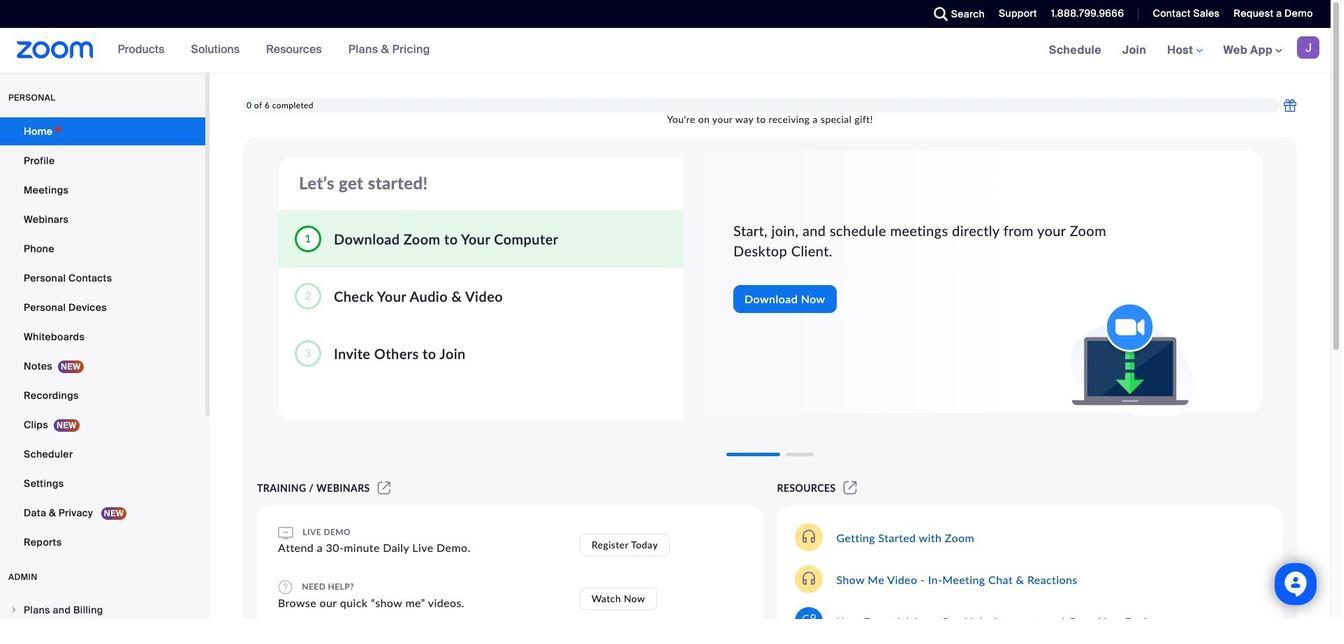 Task type: describe. For each thing, give the bounding box(es) containing it.
zoom logo image
[[17, 41, 93, 59]]

personal menu menu
[[0, 117, 205, 558]]

meetings navigation
[[1039, 28, 1331, 73]]

product information navigation
[[107, 28, 441, 73]]

window new image
[[376, 482, 393, 494]]



Task type: vqa. For each thing, say whether or not it's contained in the screenshot.
BANNER in the top of the page
yes



Task type: locate. For each thing, give the bounding box(es) containing it.
profile picture image
[[1298, 36, 1320, 59]]

window new image
[[842, 482, 859, 494]]

banner
[[0, 28, 1331, 73]]



